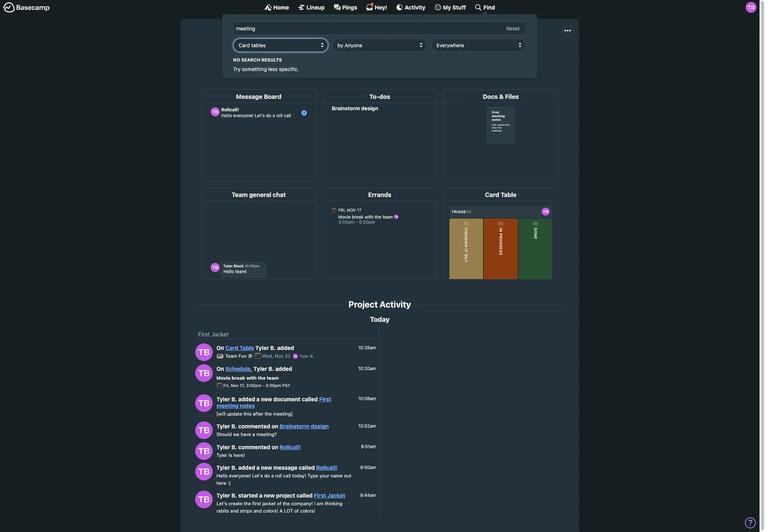 Task type: describe. For each thing, give the bounding box(es) containing it.
results
[[262, 57, 282, 63]]

card
[[226, 345, 238, 352]]

fun
[[239, 353, 247, 359]]

9:44am element
[[360, 493, 376, 498]]

pst
[[282, 383, 290, 388]]

commented for brainstorm design
[[238, 423, 270, 430]]

do
[[264, 473, 270, 479]]

roll
[[275, 473, 282, 479]]

my stuff
[[443, 4, 466, 10]]

started
[[238, 493, 258, 499]]

9:51am
[[361, 444, 376, 450]]

first for first jacket let's create the first jacket of the company! i am thinking rabits and strips and colors! a lot of colors!
[[348, 34, 373, 48]]

hello
[[217, 473, 228, 479]]

lineup
[[307, 4, 325, 10]]

a for project
[[259, 493, 263, 499]]

everyone!
[[229, 473, 251, 479]]

rollcall! link for tyler b. added a new message called
[[316, 465, 338, 471]]

meeting?
[[257, 432, 277, 438]]

1 vertical spatial activity
[[380, 299, 411, 310]]

tyler black image for schedule
[[195, 365, 213, 382]]

tyler for tyler b.
[[299, 354, 309, 359]]

fri,
[[223, 383, 230, 388]]

commented for rollcall!
[[238, 444, 270, 451]]

switch accounts image
[[3, 2, 50, 13]]

first meeting notes link
[[217, 396, 332, 409]]

[will
[[217, 411, 226, 417]]

search
[[242, 57, 261, 63]]

,
[[251, 366, 252, 372]]

find button
[[475, 4, 495, 11]]

the inside "movie break with the team fri, nov 17, 3:00pm -     5:00pm pst"
[[258, 375, 266, 381]]

project
[[349, 299, 378, 310]]

10:20am
[[359, 366, 376, 372]]

10:02am
[[359, 424, 376, 429]]

movie
[[217, 375, 231, 381]]

10:02am element
[[359, 424, 376, 429]]

find
[[484, 4, 495, 10]]

none reset field inside main element
[[503, 24, 524, 33]]

17,
[[240, 383, 245, 388]]

22
[[285, 353, 291, 359]]

project
[[276, 493, 295, 499]]

create inside first jacket let's create the first jacket of the company! i am thinking rabits and strips and colors! a lot of colors!
[[260, 50, 276, 57]]

tyler for tyler b. commented on rollcall!
[[217, 444, 230, 451]]

b. up "team"
[[269, 366, 274, 372]]

no
[[233, 57, 240, 63]]

brainstorm
[[280, 423, 310, 430]]

b. for tyler b. added a new document called
[[232, 396, 237, 403]]

2 vertical spatial jacket
[[328, 493, 346, 499]]

something
[[242, 66, 267, 72]]

today
[[370, 315, 390, 324]]

card table link
[[226, 345, 254, 352]]

try something less specific. alert
[[233, 57, 527, 73]]

tyler for tyler is here!
[[217, 452, 227, 458]]

rabits inside first jacket let's create the first jacket of the company! i am thinking rabits and strips and colors! a lot of colors!
[[397, 50, 412, 57]]

wed,
[[262, 353, 274, 359]]

movie break with the team fri, nov 17, 3:00pm -     5:00pm pst
[[217, 375, 290, 388]]

break
[[232, 375, 245, 381]]

after
[[253, 411, 264, 417]]

design
[[311, 423, 329, 430]]

table
[[240, 345, 254, 352]]

tyler b. commented on brainstorm design
[[217, 423, 329, 430]]

tyler black image inside main element
[[746, 2, 757, 13]]

added up everyone!
[[238, 465, 255, 471]]

name
[[331, 473, 343, 479]]

strips inside first jacket let's create the first jacket of the company! i am thinking rabits and strips and colors! a lot of colors!
[[425, 50, 440, 57]]

tyler b.
[[298, 354, 314, 359]]

team
[[267, 375, 279, 381]]

tyler for tyler b. added a new message called rollcall!
[[217, 465, 230, 471]]

team fun
[[225, 353, 248, 359]]

called for message
[[299, 465, 315, 471]]

have
[[241, 432, 251, 438]]

notes
[[240, 403, 255, 409]]

let's create the first jacket of the company! i am thinking rabits and strips and colors! a lot of colors!
[[217, 501, 343, 514]]

hey! button
[[366, 3, 387, 11]]

0 horizontal spatial rollcall!
[[280, 444, 301, 451]]

specific.
[[279, 66, 299, 72]]

Search for… search field
[[233, 22, 527, 35]]

team
[[225, 353, 237, 359]]

should
[[217, 432, 232, 438]]

here
[[217, 480, 226, 486]]

meeting]
[[273, 411, 293, 417]]

first for first meeting notes
[[319, 396, 332, 403]]

first meeting notes
[[217, 396, 332, 409]]

10:08am element
[[358, 396, 376, 402]]

10:08am
[[358, 396, 376, 402]]

hello everyone! let's do a roll call today! type your name out here :)
[[217, 473, 352, 486]]

schedule link
[[226, 366, 251, 372]]

home
[[273, 4, 289, 10]]

5:00pm
[[266, 383, 281, 388]]

1 horizontal spatial nov
[[275, 353, 284, 359]]

tyler black image for tyler b. commented on brainstorm design
[[195, 422, 213, 440]]

meeting
[[217, 403, 239, 409]]

9:44am
[[360, 493, 376, 498]]

9:50am element
[[360, 465, 376, 470]]

call
[[284, 473, 291, 479]]

here!
[[234, 452, 245, 458]]

tyler b. started a new project called first jacket
[[217, 493, 346, 499]]

lineup link
[[298, 4, 325, 11]]

new for document
[[261, 396, 272, 403]]

first jacket let's create the first jacket of the company! i am thinking rabits and strips and colors! a lot of colors!
[[245, 34, 515, 57]]

on card table tyler b. added
[[217, 345, 294, 352]]

called for document
[[302, 396, 318, 403]]

thinking inside let's create the first jacket of the company! i am thinking rabits and strips and colors! a lot of colors!
[[325, 501, 343, 507]]

b. for tyler b.
[[310, 354, 314, 359]]

with
[[247, 375, 257, 381]]

strips inside let's create the first jacket of the company! i am thinking rabits and strips and colors! a lot of colors!
[[240, 508, 252, 514]]

10:28am
[[359, 345, 376, 351]]



Task type: vqa. For each thing, say whether or not it's contained in the screenshot.


Task type: locate. For each thing, give the bounding box(es) containing it.
1 horizontal spatial am
[[365, 50, 373, 57]]

10:20am element
[[359, 366, 376, 372]]

commented up should we have a meeting?
[[238, 423, 270, 430]]

the
[[278, 50, 286, 57], [324, 50, 333, 57], [258, 375, 266, 381], [265, 411, 272, 417], [244, 501, 251, 507], [283, 501, 290, 507]]

b. for tyler b. added a new message called rollcall!
[[232, 465, 237, 471]]

0 vertical spatial on
[[272, 423, 278, 430]]

let's inside first jacket let's create the first jacket of the company! i am thinking rabits and strips and colors! a lot of colors!
[[245, 50, 258, 57]]

activity up today
[[380, 299, 411, 310]]

new up let's create the first jacket of the company! i am thinking rabits and strips and colors! a lot of colors!
[[264, 493, 275, 499]]

0 vertical spatial nov
[[275, 353, 284, 359]]

1 horizontal spatial first
[[288, 50, 298, 57]]

tyler for tyler b. added a new document called
[[217, 396, 230, 403]]

tyler b. commented on rollcall!
[[217, 444, 301, 451]]

1 horizontal spatial lot
[[478, 50, 489, 57]]

4 tyler black image from the top
[[195, 463, 213, 481]]

let's for first
[[245, 50, 258, 57]]

0 horizontal spatial strips
[[240, 508, 252, 514]]

1 vertical spatial jacket
[[211, 331, 229, 338]]

a right notes
[[257, 396, 260, 403]]

1 vertical spatial thinking
[[325, 501, 343, 507]]

0 vertical spatial rollcall!
[[280, 444, 301, 451]]

tyler left is
[[217, 452, 227, 458]]

tyler black image
[[195, 344, 213, 361], [195, 422, 213, 440], [195, 443, 213, 460], [195, 463, 213, 481]]

1 on from the top
[[217, 345, 224, 352]]

tyler black image
[[746, 2, 757, 13], [293, 354, 298, 359], [195, 365, 213, 382], [195, 395, 213, 412], [195, 491, 213, 509]]

1 vertical spatial on
[[217, 366, 224, 372]]

first for first jacket
[[198, 331, 210, 338]]

today!
[[292, 473, 306, 479]]

0 vertical spatial first
[[288, 50, 298, 57]]

b. up wed, nov 22
[[270, 345, 276, 352]]

thinking down the name
[[325, 501, 343, 507]]

tyler up should
[[217, 423, 230, 430]]

b. up tyler is here!
[[232, 444, 237, 451]]

i
[[362, 50, 363, 57], [314, 501, 316, 507]]

am inside first jacket let's create the first jacket of the company! i am thinking rabits and strips and colors! a lot of colors!
[[365, 50, 373, 57]]

1 vertical spatial on
[[272, 444, 278, 451]]

10:28am element
[[359, 345, 376, 351]]

1 horizontal spatial rabits
[[397, 50, 412, 57]]

create up results
[[260, 50, 276, 57]]

1 vertical spatial nov
[[231, 383, 239, 388]]

i down type
[[314, 501, 316, 507]]

a for document
[[257, 396, 260, 403]]

rollcall! link
[[280, 444, 301, 451], [316, 465, 338, 471]]

2 vertical spatial let's
[[217, 501, 227, 507]]

am down search for… search field
[[365, 50, 373, 57]]

tyler for tyler b. started a new project called first jacket
[[217, 493, 230, 499]]

first jacket link down your
[[314, 493, 346, 499]]

a inside 'hello everyone! let's do a roll call today! type your name out here :)'
[[271, 473, 274, 479]]

tyler black image for tyler b. commented on rollcall!
[[195, 443, 213, 460]]

first down started at the left bottom
[[253, 501, 261, 507]]

0 vertical spatial strips
[[425, 50, 440, 57]]

b. up we
[[232, 423, 237, 430]]

called
[[302, 396, 318, 403], [299, 465, 315, 471], [297, 493, 313, 499]]

main element
[[0, 0, 760, 78]]

people on this project element
[[395, 58, 416, 81]]

1 vertical spatial let's
[[252, 473, 263, 479]]

0 vertical spatial first jacket link
[[198, 331, 229, 338]]

[will update this after the meeting]
[[217, 411, 293, 417]]

thinking up people on this project element
[[374, 50, 396, 57]]

1 vertical spatial new
[[261, 465, 272, 471]]

activity link
[[396, 4, 426, 11]]

1 horizontal spatial jacket
[[300, 50, 316, 57]]

lot
[[478, 50, 489, 57], [284, 508, 293, 514]]

create down started at the left bottom
[[229, 501, 243, 507]]

0 horizontal spatial company!
[[291, 501, 313, 507]]

home link
[[265, 4, 289, 11]]

first up specific.
[[288, 50, 298, 57]]

1 horizontal spatial jacket
[[328, 493, 346, 499]]

called for project
[[297, 493, 313, 499]]

tyler down fri,
[[217, 396, 230, 403]]

jacket
[[300, 50, 316, 57], [263, 501, 276, 507]]

1 vertical spatial a
[[280, 508, 283, 514]]

1 vertical spatial create
[[229, 501, 243, 507]]

b. up everyone!
[[232, 465, 237, 471]]

activity
[[405, 4, 426, 10], [380, 299, 411, 310]]

i inside first jacket let's create the first jacket of the company! i am thinking rabits and strips and colors! a lot of colors!
[[362, 50, 363, 57]]

tyler black image for first meeting notes
[[195, 395, 213, 412]]

on schedule ,       tyler b. added
[[217, 366, 292, 372]]

0 horizontal spatial jacket
[[263, 501, 276, 507]]

added down 17,
[[238, 396, 255, 403]]

0 vertical spatial am
[[365, 50, 373, 57]]

am inside let's create the first jacket of the company! i am thinking rabits and strips and colors! a lot of colors!
[[317, 501, 324, 507]]

1 horizontal spatial i
[[362, 50, 363, 57]]

0 vertical spatial called
[[302, 396, 318, 403]]

1 vertical spatial first
[[253, 501, 261, 507]]

jacket for first jacket let's create the first jacket of the company! i am thinking rabits and strips and colors! a lot of colors!
[[375, 34, 412, 48]]

commented
[[238, 423, 270, 430], [238, 444, 270, 451]]

1 vertical spatial rollcall!
[[316, 465, 338, 471]]

b. left started at the left bottom
[[232, 493, 237, 499]]

2 on from the top
[[217, 366, 224, 372]]

1 vertical spatial strips
[[240, 508, 252, 514]]

2 vertical spatial new
[[264, 493, 275, 499]]

of
[[317, 50, 323, 57], [490, 50, 495, 57], [277, 501, 282, 507], [295, 508, 299, 514]]

a right have
[[253, 432, 255, 438]]

jacket inside first jacket let's create the first jacket of the company! i am thinking rabits and strips and colors! a lot of colors!
[[375, 34, 412, 48]]

let's for hello
[[252, 473, 263, 479]]

movie break with the team link
[[217, 375, 279, 381]]

tyler up is
[[217, 444, 230, 451]]

tyler black image left hello
[[195, 463, 213, 481]]

called up type
[[299, 465, 315, 471]]

on
[[272, 423, 278, 430], [272, 444, 278, 451]]

0 horizontal spatial first
[[253, 501, 261, 507]]

0 vertical spatial rollcall! link
[[280, 444, 301, 451]]

try
[[233, 66, 241, 72]]

tyler black image left should
[[195, 422, 213, 440]]

on for rollcall!
[[272, 444, 278, 451]]

1 horizontal spatial rollcall!
[[316, 465, 338, 471]]

1 vertical spatial i
[[314, 501, 316, 507]]

1 commented from the top
[[238, 423, 270, 430]]

0 vertical spatial jacket
[[300, 50, 316, 57]]

1 horizontal spatial first jacket link
[[314, 493, 346, 499]]

0 vertical spatial lot
[[478, 50, 489, 57]]

a right do
[[271, 473, 274, 479]]

b. for tyler b. commented on rollcall!
[[232, 444, 237, 451]]

new down -
[[261, 396, 272, 403]]

this
[[244, 411, 252, 417]]

1 horizontal spatial rollcall! link
[[316, 465, 338, 471]]

b. right 22
[[310, 354, 314, 359]]

jacket up card
[[211, 331, 229, 338]]

jacket
[[375, 34, 412, 48], [211, 331, 229, 338], [328, 493, 346, 499]]

0 horizontal spatial a
[[280, 508, 283, 514]]

i down search for… search field
[[362, 50, 363, 57]]

update
[[227, 411, 242, 417]]

tyler black image for first jacket
[[195, 491, 213, 509]]

rabits up people on this project element
[[397, 50, 412, 57]]

let's left do
[[252, 473, 263, 479]]

0 vertical spatial commented
[[238, 423, 270, 430]]

let's down here
[[217, 501, 227, 507]]

rollcall! link for tyler b. commented on
[[280, 444, 301, 451]]

1 vertical spatial am
[[317, 501, 324, 507]]

less
[[269, 66, 278, 72]]

first jacket
[[198, 331, 229, 338]]

1 vertical spatial rollcall! link
[[316, 465, 338, 471]]

jacket inside first jacket let's create the first jacket of the company! i am thinking rabits and strips and colors! a lot of colors!
[[300, 50, 316, 57]]

1 vertical spatial called
[[299, 465, 315, 471]]

3 tyler black image from the top
[[195, 443, 213, 460]]

tyler black image for tyler b. added a new message called rollcall!
[[195, 463, 213, 481]]

commented down should we have a meeting?
[[238, 444, 270, 451]]

thinking inside first jacket let's create the first jacket of the company! i am thinking rabits and strips and colors! a lot of colors!
[[374, 50, 396, 57]]

added down 22
[[276, 366, 292, 372]]

new up do
[[261, 465, 272, 471]]

a for message
[[257, 465, 260, 471]]

0 horizontal spatial am
[[317, 501, 324, 507]]

should we have a meeting?
[[217, 432, 277, 438]]

1 vertical spatial jacket
[[263, 501, 276, 507]]

first inside first jacket let's create the first jacket of the company! i am thinking rabits and strips and colors! a lot of colors!
[[348, 34, 373, 48]]

2 horizontal spatial jacket
[[375, 34, 412, 48]]

my
[[443, 4, 451, 10]]

-
[[263, 383, 265, 388]]

0 vertical spatial new
[[261, 396, 272, 403]]

on for on card table tyler b. added
[[217, 345, 224, 352]]

on for on schedule ,       tyler b. added
[[217, 366, 224, 372]]

1 horizontal spatial company!
[[334, 50, 360, 57]]

rabits down here
[[217, 508, 229, 514]]

9:50am
[[360, 465, 376, 470]]

activity inside activity link
[[405, 4, 426, 10]]

out
[[344, 473, 352, 479]]

jacket for first jacket
[[211, 331, 229, 338]]

let's inside 'hello everyone! let's do a roll call today! type your name out here :)'
[[252, 473, 263, 479]]

rollcall! link down brainstorm
[[280, 444, 301, 451]]

on for brainstorm
[[272, 423, 278, 430]]

on left card
[[217, 345, 224, 352]]

0 horizontal spatial nov
[[231, 383, 239, 388]]

wed, nov 22
[[262, 353, 292, 359]]

let's inside let's create the first jacket of the company! i am thinking rabits and strips and colors! a lot of colors!
[[217, 501, 227, 507]]

i inside let's create the first jacket of the company! i am thinking rabits and strips and colors! a lot of colors!
[[314, 501, 316, 507]]

activity left my
[[405, 4, 426, 10]]

nov left 17,
[[231, 383, 239, 388]]

0 horizontal spatial first jacket link
[[198, 331, 229, 338]]

we
[[233, 432, 240, 438]]

1 vertical spatial lot
[[284, 508, 293, 514]]

hey!
[[375, 4, 387, 10]]

am
[[365, 50, 373, 57], [317, 501, 324, 507]]

stuff
[[453, 4, 466, 10]]

your
[[320, 473, 330, 479]]

1 horizontal spatial create
[[260, 50, 276, 57]]

nov
[[275, 353, 284, 359], [231, 383, 239, 388]]

project activity
[[349, 299, 411, 310]]

tyler is here!
[[217, 452, 245, 458]]

2 vertical spatial called
[[297, 493, 313, 499]]

a
[[472, 50, 476, 57], [280, 508, 283, 514]]

b.
[[270, 345, 276, 352], [310, 354, 314, 359], [269, 366, 274, 372], [232, 396, 237, 403], [232, 423, 237, 430], [232, 444, 237, 451], [232, 465, 237, 471], [232, 493, 237, 499]]

:)
[[228, 480, 231, 486]]

added
[[277, 345, 294, 352], [276, 366, 292, 372], [238, 396, 255, 403], [238, 465, 255, 471]]

1 vertical spatial company!
[[291, 501, 313, 507]]

lot inside let's create the first jacket of the company! i am thinking rabits and strips and colors! a lot of colors!
[[284, 508, 293, 514]]

1 horizontal spatial a
[[472, 50, 476, 57]]

0 vertical spatial i
[[362, 50, 363, 57]]

jacket down the name
[[328, 493, 346, 499]]

rollcall! link up your
[[316, 465, 338, 471]]

a inside first jacket let's create the first jacket of the company! i am thinking rabits and strips and colors! a lot of colors!
[[472, 50, 476, 57]]

a inside let's create the first jacket of the company! i am thinking rabits and strips and colors! a lot of colors!
[[280, 508, 283, 514]]

let's
[[245, 50, 258, 57], [252, 473, 263, 479], [217, 501, 227, 507]]

first jacket link up card
[[198, 331, 229, 338]]

1 tyler black image from the top
[[195, 344, 213, 361]]

added up 22
[[277, 345, 294, 352]]

0 horizontal spatial thinking
[[325, 501, 343, 507]]

am down your
[[317, 501, 324, 507]]

let's up search
[[245, 50, 258, 57]]

rollcall! down brainstorm
[[280, 444, 301, 451]]

None reset field
[[503, 24, 524, 33]]

tyler b. added a new document called
[[217, 396, 319, 403]]

jacket up try something less specific. alert
[[375, 34, 412, 48]]

2 on from the top
[[272, 444, 278, 451]]

0 vertical spatial let's
[[245, 50, 258, 57]]

no search results try something less specific.
[[233, 57, 299, 72]]

tyler right ,
[[254, 366, 267, 372]]

called right document
[[302, 396, 318, 403]]

9:51am element
[[361, 444, 376, 450]]

new for message
[[261, 465, 272, 471]]

1 vertical spatial rabits
[[217, 508, 229, 514]]

message
[[274, 465, 298, 471]]

a down tyler b. commented on rollcall!
[[257, 465, 260, 471]]

strips
[[425, 50, 440, 57], [240, 508, 252, 514]]

tyler for tyler b. commented on brainstorm design
[[217, 423, 230, 430]]

0 vertical spatial company!
[[334, 50, 360, 57]]

0 horizontal spatial rabits
[[217, 508, 229, 514]]

rabits inside let's create the first jacket of the company! i am thinking rabits and strips and colors! a lot of colors!
[[217, 508, 229, 514]]

pings
[[342, 4, 357, 10]]

new for project
[[264, 493, 275, 499]]

on
[[217, 345, 224, 352], [217, 366, 224, 372]]

1 vertical spatial first jacket link
[[314, 493, 346, 499]]

3:00pm
[[246, 383, 262, 388]]

tyler up hello
[[217, 465, 230, 471]]

a right started at the left bottom
[[259, 493, 263, 499]]

nov left 22
[[275, 353, 284, 359]]

company! inside first jacket let's create the first jacket of the company! i am thinking rabits and strips and colors! a lot of colors!
[[334, 50, 360, 57]]

0 horizontal spatial jacket
[[211, 331, 229, 338]]

tyler right 22
[[299, 354, 309, 359]]

type
[[308, 473, 318, 479]]

first inside let's create the first jacket of the company! i am thinking rabits and strips and colors! a lot of colors!
[[253, 501, 261, 507]]

called right project at left bottom
[[297, 493, 313, 499]]

pings button
[[334, 4, 357, 11]]

b. up update
[[232, 396, 237, 403]]

0 vertical spatial create
[[260, 50, 276, 57]]

0 horizontal spatial i
[[314, 501, 316, 507]]

0 horizontal spatial lot
[[284, 508, 293, 514]]

schedule
[[226, 366, 251, 372]]

on up meeting?
[[272, 423, 278, 430]]

colors!
[[453, 50, 471, 57], [497, 50, 515, 57], [263, 508, 278, 514], [300, 508, 315, 514]]

first inside first jacket let's create the first jacket of the company! i am thinking rabits and strips and colors! a lot of colors!
[[288, 50, 298, 57]]

0 vertical spatial a
[[472, 50, 476, 57]]

thinking
[[374, 50, 396, 57], [325, 501, 343, 507]]

1 vertical spatial commented
[[238, 444, 270, 451]]

tyler black image down first jacket
[[195, 344, 213, 361]]

1 horizontal spatial strips
[[425, 50, 440, 57]]

first
[[288, 50, 298, 57], [253, 501, 261, 507]]

0 vertical spatial jacket
[[375, 34, 412, 48]]

and
[[414, 50, 424, 57], [441, 50, 451, 57], [230, 508, 239, 514], [254, 508, 262, 514]]

nov inside "movie break with the team fri, nov 17, 3:00pm -     5:00pm pst"
[[231, 383, 239, 388]]

0 vertical spatial thinking
[[374, 50, 396, 57]]

tyler
[[255, 345, 269, 352], [299, 354, 309, 359], [254, 366, 267, 372], [217, 396, 230, 403], [217, 423, 230, 430], [217, 444, 230, 451], [217, 452, 227, 458], [217, 465, 230, 471], [217, 493, 230, 499]]

b. for tyler b. commented on brainstorm design
[[232, 423, 237, 430]]

on down meeting?
[[272, 444, 278, 451]]

company! inside let's create the first jacket of the company! i am thinking rabits and strips and colors! a lot of colors!
[[291, 501, 313, 507]]

jacket inside let's create the first jacket of the company! i am thinking rabits and strips and colors! a lot of colors!
[[263, 501, 276, 507]]

0 horizontal spatial rollcall! link
[[280, 444, 301, 451]]

create inside let's create the first jacket of the company! i am thinking rabits and strips and colors! a lot of colors!
[[229, 501, 243, 507]]

rollcall! up your
[[316, 465, 338, 471]]

lot inside first jacket let's create the first jacket of the company! i am thinking rabits and strips and colors! a lot of colors!
[[478, 50, 489, 57]]

tyler black image left is
[[195, 443, 213, 460]]

first inside first meeting notes
[[319, 396, 332, 403]]

0 vertical spatial on
[[217, 345, 224, 352]]

tyler down here
[[217, 493, 230, 499]]

0 horizontal spatial create
[[229, 501, 243, 507]]

is
[[229, 452, 232, 458]]

1 on from the top
[[272, 423, 278, 430]]

b. for tyler b. started a new project called first jacket
[[232, 493, 237, 499]]

on up movie
[[217, 366, 224, 372]]

2 tyler black image from the top
[[195, 422, 213, 440]]

1 horizontal spatial thinking
[[374, 50, 396, 57]]

tyler up wed,
[[255, 345, 269, 352]]

brainstorm design link
[[280, 423, 329, 430]]

tyler black image for tyler b. added
[[195, 344, 213, 361]]

0 vertical spatial activity
[[405, 4, 426, 10]]

2 commented from the top
[[238, 444, 270, 451]]

0 vertical spatial rabits
[[397, 50, 412, 57]]

document
[[274, 396, 301, 403]]

create
[[260, 50, 276, 57], [229, 501, 243, 507]]



